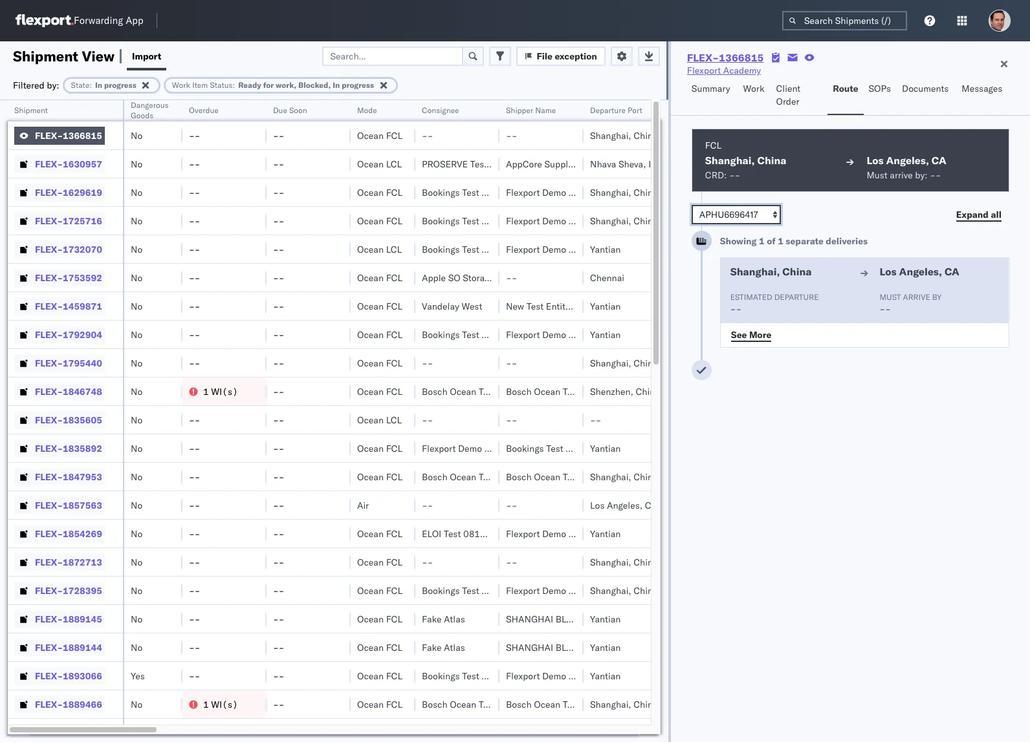 Task type: vqa. For each thing, say whether or not it's contained in the screenshot.
info
no



Task type: describe. For each thing, give the bounding box(es) containing it.
shanghai, for flex-1889466
[[590, 699, 631, 711]]

shanghai, for flex-1728395
[[590, 585, 631, 597]]

status
[[210, 80, 233, 90]]

flex-1847953
[[35, 471, 102, 483]]

fcl for flex-1792904
[[386, 329, 402, 341]]

more
[[749, 329, 771, 341]]

flex-1725716 button
[[14, 212, 105, 230]]

2 progress from the left
[[342, 80, 374, 90]]

flex-1629619
[[35, 187, 102, 198]]

atlas for flex-1889145
[[444, 614, 465, 625]]

shanghai, for flex-1366815
[[590, 130, 631, 141]]

flex-1889145 button
[[14, 611, 105, 629]]

ocean for 1795440
[[357, 358, 384, 369]]

4 resize handle column header from the left
[[335, 100, 351, 743]]

2 vertical spatial los angeles, ca
[[590, 500, 657, 512]]

forwarding app
[[74, 15, 143, 27]]

client order
[[776, 83, 801, 107]]

work for work item status : ready for work, blocked, in progress
[[172, 80, 190, 90]]

flex-1893066
[[35, 671, 102, 682]]

no for flex-1792904
[[131, 329, 142, 341]]

no for flex-1846748
[[131, 386, 142, 398]]

1753592
[[63, 272, 102, 284]]

due
[[273, 105, 287, 115]]

2 vertical spatial los
[[590, 500, 605, 512]]

flex-1846748 button
[[14, 383, 105, 401]]

1 horizontal spatial flex-1366815
[[687, 51, 764, 64]]

ocean for 1854269
[[357, 528, 384, 540]]

2
[[572, 301, 578, 312]]

deliveries
[[826, 236, 868, 247]]

flex- for flex-1854269 button
[[35, 528, 63, 540]]

consignee for flex-1792904
[[482, 329, 525, 341]]

new
[[506, 301, 524, 312]]

ocean fcl for flex-1889144
[[357, 642, 402, 654]]

ocean fcl for flex-1846748
[[357, 386, 402, 398]]

forwarding
[[74, 15, 123, 27]]

bookings test consignee for flex-1728395
[[422, 585, 525, 597]]

lcl for proserve
[[386, 158, 402, 170]]

flex- for flex-1366815 button
[[35, 130, 63, 141]]

see
[[731, 329, 747, 341]]

1 in from the left
[[95, 80, 102, 90]]

demo for 1725716
[[542, 215, 566, 227]]

ready
[[238, 80, 261, 90]]

ocean fcl for flex-1854269
[[357, 528, 402, 540]]

1854269
[[63, 528, 102, 540]]

ocean fcl for flex-1459871
[[357, 301, 402, 312]]

route button
[[828, 77, 864, 115]]

ocean fcl for flex-1889466
[[357, 699, 402, 711]]

co. for 1792904
[[603, 329, 615, 341]]

no for flex-1889144
[[131, 642, 142, 654]]

1 vertical spatial los angeles, ca
[[880, 265, 959, 278]]

supply
[[544, 158, 573, 170]]

shanghai, for flex-1795440
[[590, 358, 631, 369]]

departure
[[774, 292, 819, 302]]

shanghai, china for flex-1725716
[[590, 215, 658, 227]]

dangerous goods button
[[124, 98, 178, 121]]

bookings for flex-1893066
[[422, 671, 460, 682]]

no for flex-1889466
[[131, 699, 142, 711]]

of
[[767, 236, 776, 247]]

flex-1835605 button
[[14, 411, 105, 429]]

soon
[[289, 105, 307, 115]]

ocean for 1728395
[[357, 585, 384, 597]]

bookings for flex-1732070
[[422, 244, 460, 255]]

flex-1847953 button
[[14, 468, 105, 486]]

flex-1835892
[[35, 443, 102, 455]]

consignee button
[[415, 103, 487, 116]]

see more
[[731, 329, 771, 341]]

flex- for flex-1847953 button
[[35, 471, 63, 483]]

file
[[537, 50, 553, 62]]

shipper for flex-1893066
[[569, 671, 600, 682]]

work for work
[[743, 83, 764, 94]]

1889466
[[63, 699, 102, 711]]

due soon
[[273, 105, 307, 115]]

flex-1872713 button
[[14, 554, 105, 572]]

1630957
[[63, 158, 102, 170]]

2 in from the left
[[333, 80, 340, 90]]

ocean for 1835605
[[357, 414, 384, 426]]

separate
[[786, 236, 824, 247]]

Search... text field
[[323, 46, 464, 66]]

no for flex-1889145
[[131, 614, 142, 625]]

flex-1857563 button
[[14, 497, 105, 515]]

no for flex-1795440
[[131, 358, 142, 369]]

client
[[776, 83, 801, 94]]

ocean for 1846748
[[357, 386, 384, 398]]

summary button
[[686, 77, 738, 115]]

flexport for 1792904
[[506, 329, 540, 341]]

fcl for flex-1889144
[[386, 642, 402, 654]]

0 vertical spatial ca
[[932, 154, 947, 167]]

flex-1732070 button
[[14, 240, 105, 259]]

1857563
[[63, 500, 102, 512]]

shipper name button
[[500, 103, 571, 116]]

sheva,
[[619, 158, 646, 170]]

china for flex-1725716
[[634, 215, 658, 227]]

1 vertical spatial los
[[880, 265, 897, 278]]

1835892
[[63, 443, 102, 455]]

fcl for flex-1846748
[[386, 386, 402, 398]]

shipment for shipment view
[[13, 47, 78, 65]]

flexport demo shipper co. for 1893066
[[506, 671, 615, 682]]

ocean fcl for flex-1795440
[[357, 358, 402, 369]]

0 vertical spatial los
[[867, 154, 884, 167]]

co. for 1728395
[[603, 585, 615, 597]]

vandelay
[[422, 301, 459, 312]]

no for flex-1835605
[[131, 414, 142, 426]]

import
[[132, 50, 161, 62]]

ocean for 1459871
[[357, 301, 384, 312]]

appcore supply ltd
[[506, 158, 588, 170]]

china for flex-1795440
[[634, 358, 658, 369]]

ocean lcl for bookings test consignee
[[357, 244, 402, 255]]

flexport demo shipper co. for 1732070
[[506, 244, 615, 255]]

shanghai, for flex-1725716
[[590, 215, 631, 227]]

ocean fcl for flex-1893066
[[357, 671, 402, 682]]

shipper inside button
[[506, 105, 533, 115]]

flex-1630957 button
[[14, 155, 105, 173]]

blocked,
[[298, 80, 331, 90]]

flex- for flex-1792904 button on the left of page
[[35, 329, 63, 341]]

port
[[628, 105, 642, 115]]

flexport demo shipper co. for 1728395
[[506, 585, 615, 597]]

ltd for 1889145
[[625, 614, 641, 625]]

state : in progress
[[71, 80, 136, 90]]

2 vertical spatial ca
[[645, 500, 657, 512]]

china for flex-1846748
[[636, 386, 660, 398]]

ocean for 1847953
[[357, 471, 384, 483]]

apple so storage (do not use)
[[422, 272, 561, 284]]

ocean for 1753592
[[357, 272, 384, 284]]

work,
[[276, 80, 296, 90]]

fcl for flex-1725716
[[386, 215, 402, 227]]

ocean fcl for flex-1792904
[[357, 329, 402, 341]]

ocean for 1725716
[[357, 215, 384, 227]]

081801
[[463, 528, 497, 540]]

filtered by:
[[13, 79, 59, 91]]

flex-1889145
[[35, 614, 102, 625]]

air
[[357, 500, 369, 512]]

china for flex-1366815
[[634, 130, 658, 141]]

dangerous
[[131, 100, 169, 110]]

messages button
[[957, 77, 1009, 115]]

fcl for flex-1753592
[[386, 272, 402, 284]]

1795440
[[63, 358, 102, 369]]

co., for flex-1889144
[[604, 642, 623, 654]]

goods
[[131, 111, 154, 120]]

ocean lcl for proserve test account
[[357, 158, 402, 170]]

ocean for 1630957
[[357, 158, 384, 170]]

nhava
[[590, 158, 616, 170]]

flex- for the flex-1795440 button
[[35, 358, 63, 369]]

departure port button
[[584, 103, 655, 116]]

no for flex-1366815
[[131, 130, 142, 141]]

flexport demo shipper co. for 1792904
[[506, 329, 615, 341]]

demo for 1732070
[[542, 244, 566, 255]]

not
[[518, 272, 536, 284]]

fcl for flex-1889145
[[386, 614, 402, 625]]

resize handle column header for shipper name
[[568, 100, 584, 743]]

shipper for flex-1854269
[[569, 528, 600, 540]]

exception
[[555, 50, 597, 62]]

fcl for flex-1889466
[[386, 699, 402, 711]]

flex-1854269 button
[[14, 525, 105, 543]]

yantian for flex-1889145
[[590, 614, 621, 625]]

Search Shipments (/) text field
[[782, 11, 907, 30]]

1459871
[[63, 301, 102, 312]]

fake for flex-1889145
[[422, 614, 442, 625]]

eloi test 081801
[[422, 528, 497, 540]]

no for flex-1854269
[[131, 528, 142, 540]]

order
[[776, 96, 799, 107]]

no for flex-1459871
[[131, 301, 142, 312]]

fcl for flex-1728395
[[386, 585, 402, 597]]

shanghai, china for flex-1795440
[[590, 358, 658, 369]]

shenzhen, china
[[590, 386, 660, 398]]

ltd
[[575, 158, 588, 170]]

departure
[[590, 105, 626, 115]]

eloi
[[422, 528, 441, 540]]

flex- for 'flex-1629619' button
[[35, 187, 63, 198]]

ocean lcl for --
[[357, 414, 402, 426]]



Task type: locate. For each thing, give the bounding box(es) containing it.
all
[[991, 209, 1002, 220]]

flex-1366815 down shipment button
[[35, 130, 102, 141]]

20 no from the top
[[131, 699, 142, 711]]

0 vertical spatial co.,
[[604, 614, 623, 625]]

1 vertical spatial shanghai
[[506, 642, 553, 654]]

china for flex-1728395
[[634, 585, 658, 597]]

shanghai, china for flex-1889466
[[590, 699, 658, 711]]

4 no from the top
[[131, 215, 142, 227]]

2 yantian from the top
[[590, 301, 621, 312]]

0 vertical spatial ltd
[[625, 614, 641, 625]]

14 no from the top
[[131, 500, 142, 512]]

1366815
[[719, 51, 764, 64], [63, 130, 102, 141]]

flexport. image
[[16, 14, 74, 27]]

fake for flex-1889144
[[422, 642, 442, 654]]

work
[[172, 80, 190, 90], [743, 83, 764, 94]]

0 vertical spatial flex-1366815
[[687, 51, 764, 64]]

ocean for 1889144
[[357, 642, 384, 654]]

los
[[867, 154, 884, 167], [880, 265, 897, 278], [590, 500, 605, 512]]

flex-1725716
[[35, 215, 102, 227]]

2 shanghai bluetech co., ltd from the top
[[506, 642, 641, 654]]

flex- down flex-1893066 button
[[35, 699, 63, 711]]

2 ocean fcl from the top
[[357, 187, 402, 198]]

no for flex-1857563
[[131, 500, 142, 512]]

progress up mode
[[342, 80, 374, 90]]

3 resize handle column header from the left
[[251, 100, 267, 743]]

no for flex-1872713
[[131, 557, 142, 568]]

app
[[126, 15, 143, 27]]

west
[[462, 301, 482, 312]]

1 vertical spatial 1366815
[[63, 130, 102, 141]]

shanghai, china for flex-1847953
[[590, 471, 658, 483]]

7 resize handle column header from the left
[[568, 100, 584, 743]]

yantian for flex-1792904
[[590, 329, 621, 341]]

2 vertical spatial ocean lcl
[[357, 414, 402, 426]]

1 vertical spatial flex-1366815
[[35, 130, 102, 141]]

0 vertical spatial fake
[[422, 614, 442, 625]]

0 vertical spatial fake atlas
[[422, 614, 465, 625]]

1 shanghai from the top
[[506, 614, 553, 625]]

ocean fcl for flex-1889145
[[357, 614, 402, 625]]

flex-1795440 button
[[14, 354, 105, 372]]

0 horizontal spatial in
[[95, 80, 102, 90]]

bookings test consignee for flex-1725716
[[422, 215, 525, 227]]

flex- down flex-1753592 button
[[35, 301, 63, 312]]

flex- up the flex-1795440 button
[[35, 329, 63, 341]]

apple
[[422, 272, 446, 284]]

flex- down flex-1889145 button
[[35, 642, 63, 654]]

13 ocean fcl from the top
[[357, 585, 402, 597]]

1 vertical spatial co.,
[[604, 642, 623, 654]]

flexport for 1732070
[[506, 244, 540, 255]]

yantian for flex-1732070
[[590, 244, 621, 255]]

flex-1835605
[[35, 414, 102, 426]]

1
[[759, 236, 765, 247], [778, 236, 783, 247], [203, 386, 209, 398], [203, 699, 209, 711]]

2 vertical spatial lcl
[[386, 414, 402, 426]]

shipper for flex-1732070
[[569, 244, 600, 255]]

0 vertical spatial shanghai
[[506, 614, 553, 625]]

1 vertical spatial wi(s)
[[211, 699, 238, 711]]

1 horizontal spatial progress
[[342, 80, 374, 90]]

1835605
[[63, 414, 102, 426]]

15 ocean fcl from the top
[[357, 642, 402, 654]]

flex-1366815 button
[[14, 127, 105, 145]]

flex- for flex-1889466 button
[[35, 699, 63, 711]]

ocean fcl for flex-1835892
[[357, 443, 402, 455]]

ocean
[[357, 130, 384, 141], [357, 158, 384, 170], [357, 187, 384, 198], [357, 215, 384, 227], [357, 244, 384, 255], [357, 272, 384, 284], [357, 301, 384, 312], [357, 329, 384, 341], [357, 358, 384, 369], [357, 386, 384, 398], [450, 386, 476, 398], [534, 386, 560, 398], [357, 414, 384, 426], [357, 443, 384, 455], [357, 471, 384, 483], [450, 471, 476, 483], [534, 471, 560, 483], [357, 528, 384, 540], [357, 557, 384, 568], [357, 585, 384, 597], [357, 614, 384, 625], [357, 642, 384, 654], [357, 671, 384, 682], [357, 699, 384, 711], [450, 699, 476, 711], [534, 699, 560, 711]]

1 atlas from the top
[[444, 614, 465, 625]]

ocean for 1889145
[[357, 614, 384, 625]]

shanghai for 1889145
[[506, 614, 553, 625]]

2 no from the top
[[131, 158, 142, 170]]

1 bluetech from the top
[[556, 614, 602, 625]]

sops
[[869, 83, 891, 94]]

0 vertical spatial by:
[[47, 79, 59, 91]]

5 no from the top
[[131, 244, 142, 255]]

shanghai, for flex-1872713
[[590, 557, 631, 568]]

1 lcl from the top
[[386, 158, 402, 170]]

1893066
[[63, 671, 102, 682]]

: down view
[[89, 80, 92, 90]]

1 vertical spatial fake
[[422, 642, 442, 654]]

shanghai bluetech co., ltd
[[506, 614, 641, 625], [506, 642, 641, 654]]

must for must arrive by --
[[880, 292, 901, 302]]

2 lcl from the top
[[386, 244, 402, 255]]

ltd
[[625, 614, 641, 625], [625, 642, 641, 654]]

bookings test consignee for flex-1732070
[[422, 244, 525, 255]]

flex- up flex-1872713 button
[[35, 528, 63, 540]]

file exception button
[[517, 46, 606, 66], [517, 46, 606, 66]]

shipper for flex-1792904
[[569, 329, 600, 341]]

1 horizontal spatial 1366815
[[719, 51, 764, 64]]

2 1 wi(s) from the top
[[203, 699, 238, 711]]

ltd for 1889144
[[625, 642, 641, 654]]

2 : from the left
[[233, 80, 235, 90]]

co.,
[[604, 614, 623, 625], [604, 642, 623, 654]]

consignee for flex-1725716
[[482, 215, 525, 227]]

13 no from the top
[[131, 471, 142, 483]]

forwarding app link
[[16, 14, 143, 27]]

15 no from the top
[[131, 528, 142, 540]]

shipper for flex-1629619
[[569, 187, 600, 198]]

yes
[[131, 671, 145, 682]]

2 co., from the top
[[604, 642, 623, 654]]

consignee for flex-1732070
[[482, 244, 525, 255]]

flex- up flex-1857563 button
[[35, 471, 63, 483]]

flex- for flex-1893066 button
[[35, 671, 63, 682]]

3 ocean lcl from the top
[[357, 414, 402, 426]]

flex- down flex-1835605 button
[[35, 443, 63, 455]]

12 ocean fcl from the top
[[357, 557, 402, 568]]

name
[[535, 105, 556, 115]]

shenzhen,
[[590, 386, 633, 398]]

for
[[263, 80, 274, 90]]

1 vertical spatial 1 wi(s)
[[203, 699, 238, 711]]

ocean for 1889466
[[357, 699, 384, 711]]

1366815 inside button
[[63, 130, 102, 141]]

2 vertical spatial angeles,
[[607, 500, 643, 512]]

2 ltd from the top
[[625, 642, 641, 654]]

flexport for 1893066
[[506, 671, 540, 682]]

flexport demo shipper co.
[[506, 187, 615, 198], [506, 215, 615, 227], [506, 244, 615, 255], [506, 329, 615, 341], [422, 443, 531, 455], [506, 528, 615, 540], [506, 585, 615, 597], [506, 671, 615, 682]]

bookings test consignee for flex-1893066
[[422, 671, 525, 682]]

client order button
[[771, 77, 828, 115]]

flex- for flex-1889145 button
[[35, 614, 63, 625]]

flex- down flex-1725716 button
[[35, 244, 63, 255]]

mode button
[[351, 103, 402, 116]]

flex- down 'flex-1846748' button on the left of the page
[[35, 414, 63, 426]]

co.
[[603, 187, 615, 198], [603, 215, 615, 227], [603, 244, 615, 255], [603, 329, 615, 341], [519, 443, 531, 455], [603, 528, 615, 540], [603, 585, 615, 597], [603, 671, 615, 682]]

1 vertical spatial bluetech
[[556, 642, 602, 654]]

1 horizontal spatial in
[[333, 80, 340, 90]]

flex- down flex-1889144 button
[[35, 671, 63, 682]]

9 ocean fcl from the top
[[357, 443, 402, 455]]

flex-1889144 button
[[14, 639, 105, 657]]

0 vertical spatial atlas
[[444, 614, 465, 625]]

work inside button
[[743, 83, 764, 94]]

entity
[[546, 301, 570, 312]]

flex- inside "button"
[[35, 443, 63, 455]]

bookings test consignee for flex-1629619
[[422, 187, 525, 198]]

1 wi(s) from the top
[[211, 386, 238, 398]]

ocean fcl
[[357, 130, 402, 141], [357, 187, 402, 198], [357, 215, 402, 227], [357, 272, 402, 284], [357, 301, 402, 312], [357, 329, 402, 341], [357, 358, 402, 369], [357, 386, 402, 398], [357, 443, 402, 455], [357, 471, 402, 483], [357, 528, 402, 540], [357, 557, 402, 568], [357, 585, 402, 597], [357, 614, 402, 625], [357, 642, 402, 654], [357, 671, 402, 682], [357, 699, 402, 711]]

flex-1889466 button
[[14, 696, 105, 714]]

flex- down flex-1366815 button
[[35, 158, 63, 170]]

flex-1459871 button
[[14, 297, 105, 315]]

2 ocean lcl from the top
[[357, 244, 402, 255]]

9 no from the top
[[131, 358, 142, 369]]

0 vertical spatial lcl
[[386, 158, 402, 170]]

flex-1792904 button
[[14, 326, 105, 344]]

lcl for -
[[386, 414, 402, 426]]

1 co., from the top
[[604, 614, 623, 625]]

overdue
[[189, 105, 219, 115]]

0 vertical spatial wi(s)
[[211, 386, 238, 398]]

5 yantian from the top
[[590, 528, 621, 540]]

india
[[648, 158, 669, 170]]

2 atlas from the top
[[444, 642, 465, 654]]

0 horizontal spatial work
[[172, 80, 190, 90]]

3 lcl from the top
[[386, 414, 402, 426]]

ocean fcl for flex-1728395
[[357, 585, 402, 597]]

10 ocean fcl from the top
[[357, 471, 402, 483]]

fcl
[[386, 130, 402, 141], [705, 140, 722, 151], [386, 187, 402, 198], [386, 215, 402, 227], [386, 272, 402, 284], [386, 301, 402, 312], [386, 329, 402, 341], [386, 358, 402, 369], [386, 386, 402, 398], [386, 443, 402, 455], [386, 471, 402, 483], [386, 528, 402, 540], [386, 557, 402, 568], [386, 585, 402, 597], [386, 614, 402, 625], [386, 642, 402, 654], [386, 671, 402, 682], [386, 699, 402, 711]]

bluetech for 1889144
[[556, 642, 602, 654]]

1 vertical spatial shipment
[[14, 105, 48, 115]]

8 yantian from the top
[[590, 671, 621, 682]]

11 no from the top
[[131, 414, 142, 426]]

0 vertical spatial 1366815
[[719, 51, 764, 64]]

1 progress from the left
[[104, 80, 136, 90]]

ocean for 1835892
[[357, 443, 384, 455]]

1 horizontal spatial by:
[[915, 170, 928, 181]]

1 resize handle column header from the left
[[107, 100, 123, 743]]

1366815 up academy
[[719, 51, 764, 64]]

crd: --
[[705, 170, 740, 181]]

0 horizontal spatial flex-1366815
[[35, 130, 102, 141]]

flexport for 1725716
[[506, 215, 540, 227]]

fcl for flex-1629619
[[386, 187, 402, 198]]

arrive for by
[[903, 292, 930, 302]]

expand all button
[[948, 205, 1009, 225]]

3 no from the top
[[131, 187, 142, 198]]

flex-1366815 up flexport academy
[[687, 51, 764, 64]]

--
[[189, 130, 200, 141], [273, 130, 284, 141], [422, 130, 433, 141], [506, 130, 517, 141], [189, 158, 200, 170], [273, 158, 284, 170], [189, 187, 200, 198], [273, 187, 284, 198], [189, 215, 200, 227], [273, 215, 284, 227], [189, 244, 200, 255], [273, 244, 284, 255], [189, 272, 200, 284], [273, 272, 284, 284], [506, 272, 517, 284], [189, 301, 200, 312], [273, 301, 284, 312], [189, 329, 200, 341], [273, 329, 284, 341], [189, 358, 200, 369], [273, 358, 284, 369], [422, 358, 433, 369], [506, 358, 517, 369], [273, 386, 284, 398], [189, 414, 200, 426], [273, 414, 284, 426], [422, 414, 433, 426], [506, 414, 517, 426], [590, 414, 601, 426], [189, 443, 200, 455], [273, 443, 284, 455], [189, 471, 200, 483], [273, 471, 284, 483], [189, 500, 200, 512], [273, 500, 284, 512], [422, 500, 433, 512], [506, 500, 517, 512], [189, 528, 200, 540], [273, 528, 284, 540], [189, 557, 200, 568], [273, 557, 284, 568], [422, 557, 433, 568], [506, 557, 517, 568], [189, 585, 200, 597], [273, 585, 284, 597], [189, 614, 200, 625], [273, 614, 284, 625], [189, 642, 200, 654], [273, 642, 284, 654], [189, 671, 200, 682], [273, 671, 284, 682], [273, 699, 284, 711], [189, 728, 200, 739], [273, 728, 284, 739]]

0 horizontal spatial 1366815
[[63, 130, 102, 141]]

1 fake atlas from the top
[[422, 614, 465, 625]]

no for flex-1835892
[[131, 443, 142, 455]]

: left ready in the left top of the page
[[233, 80, 235, 90]]

flexport for 1629619
[[506, 187, 540, 198]]

1366815 up 1630957
[[63, 130, 102, 141]]

ocean fcl for flex-1629619
[[357, 187, 402, 198]]

fcl for flex-1366815
[[386, 130, 402, 141]]

resize handle column header for mode
[[400, 100, 415, 743]]

in right state
[[95, 80, 102, 90]]

1 vertical spatial lcl
[[386, 244, 402, 255]]

flex- down 'flex-1728395' button
[[35, 614, 63, 625]]

4 yantian from the top
[[590, 443, 621, 455]]

fake atlas for flex-1889145
[[422, 614, 465, 625]]

must arrive by: --
[[867, 170, 941, 181]]

ca
[[932, 154, 947, 167], [945, 265, 959, 278], [645, 500, 657, 512]]

china for flex-1629619
[[634, 187, 658, 198]]

16 no from the top
[[131, 557, 142, 568]]

0 vertical spatial bluetech
[[556, 614, 602, 625]]

must for must arrive by: --
[[867, 170, 888, 181]]

11 ocean fcl from the top
[[357, 528, 402, 540]]

1 vertical spatial arrive
[[903, 292, 930, 302]]

shipment up filtered by:
[[13, 47, 78, 65]]

2 fake from the top
[[422, 642, 442, 654]]

ocean for 1366815
[[357, 130, 384, 141]]

0 horizontal spatial by:
[[47, 79, 59, 91]]

flex- down flex-1732070 button
[[35, 272, 63, 284]]

bosch
[[422, 386, 448, 398], [506, 386, 532, 398], [422, 471, 448, 483], [506, 471, 532, 483], [422, 699, 448, 711], [506, 699, 532, 711]]

0 vertical spatial shipment
[[13, 47, 78, 65]]

8 ocean fcl from the top
[[357, 386, 402, 398]]

7 yantian from the top
[[590, 642, 621, 654]]

documents
[[902, 83, 949, 94]]

1 vertical spatial ca
[[945, 265, 959, 278]]

flex- down flex-1792904 button on the left of page
[[35, 358, 63, 369]]

0 vertical spatial shanghai bluetech co., ltd
[[506, 614, 641, 625]]

test
[[470, 158, 487, 170], [462, 187, 479, 198], [462, 215, 479, 227], [462, 244, 479, 255], [527, 301, 544, 312], [462, 329, 479, 341], [479, 386, 496, 398], [563, 386, 580, 398], [546, 443, 563, 455], [479, 471, 496, 483], [563, 471, 580, 483], [444, 528, 461, 540], [462, 585, 479, 597], [462, 671, 479, 682], [479, 699, 496, 711], [563, 699, 580, 711]]

0 vertical spatial arrive
[[890, 170, 913, 181]]

yantian for flex-1835892
[[590, 443, 621, 455]]

0 vertical spatial must
[[867, 170, 888, 181]]

1 vertical spatial angeles,
[[899, 265, 942, 278]]

flex- for flex-1753592 button
[[35, 272, 63, 284]]

shanghai for 1889144
[[506, 642, 553, 654]]

flex- up flex-1854269 button
[[35, 500, 63, 512]]

2 shanghai from the top
[[506, 642, 553, 654]]

item
[[192, 80, 208, 90]]

12 no from the top
[[131, 443, 142, 455]]

0 vertical spatial 1 wi(s)
[[203, 386, 238, 398]]

0 horizontal spatial progress
[[104, 80, 136, 90]]

1725716
[[63, 215, 102, 227]]

0 vertical spatial los angeles, ca
[[867, 154, 947, 167]]

state
[[71, 80, 89, 90]]

no for flex-1728395
[[131, 585, 142, 597]]

7 ocean fcl from the top
[[357, 358, 402, 369]]

resize handle column header
[[107, 100, 123, 743], [167, 100, 182, 743], [251, 100, 267, 743], [335, 100, 351, 743], [400, 100, 415, 743], [484, 100, 500, 743], [568, 100, 584, 743]]

flex- down flex-1872713 button
[[35, 585, 63, 597]]

demo for 1792904
[[542, 329, 566, 341]]

academy
[[723, 65, 761, 76]]

0 horizontal spatial :
[[89, 80, 92, 90]]

in right blocked,
[[333, 80, 340, 90]]

flex- for flex-1872713 button
[[35, 557, 63, 568]]

2 fake atlas from the top
[[422, 642, 465, 654]]

flex- up flex-1732070 button
[[35, 215, 63, 227]]

14 ocean fcl from the top
[[357, 614, 402, 625]]

flex-1857563
[[35, 500, 102, 512]]

2 resize handle column header from the left
[[167, 100, 182, 743]]

1 ocean fcl from the top
[[357, 130, 402, 141]]

flex- for flex-1857563 button
[[35, 500, 63, 512]]

ocean for 1629619
[[357, 187, 384, 198]]

departure port
[[590, 105, 642, 115]]

1 ltd from the top
[[625, 614, 641, 625]]

5 ocean fcl from the top
[[357, 301, 402, 312]]

flex- up flex-1835605 button
[[35, 386, 63, 398]]

flex-1846748
[[35, 386, 102, 398]]

fcl for flex-1872713
[[386, 557, 402, 568]]

yantian for flex-1854269
[[590, 528, 621, 540]]

1 vertical spatial ltd
[[625, 642, 641, 654]]

4 ocean fcl from the top
[[357, 272, 402, 284]]

1 horizontal spatial :
[[233, 80, 235, 90]]

1629619
[[63, 187, 102, 198]]

1 vertical spatial shanghai bluetech co., ltd
[[506, 642, 641, 654]]

6 resize handle column header from the left
[[484, 100, 500, 743]]

1 fake from the top
[[422, 614, 442, 625]]

shipment down filtered
[[14, 105, 48, 115]]

8 no from the top
[[131, 329, 142, 341]]

crd:
[[705, 170, 727, 181]]

19 no from the top
[[131, 642, 142, 654]]

flex- for the flex-1459871 button
[[35, 301, 63, 312]]

2 bluetech from the top
[[556, 642, 602, 654]]

2 wi(s) from the top
[[211, 699, 238, 711]]

flex- up flex-1725716 button
[[35, 187, 63, 198]]

6 yantian from the top
[[590, 614, 621, 625]]

shipment
[[13, 47, 78, 65], [14, 105, 48, 115]]

5 resize handle column header from the left
[[400, 100, 415, 743]]

17 ocean fcl from the top
[[357, 699, 402, 711]]

1 horizontal spatial work
[[743, 83, 764, 94]]

co. for 1854269
[[603, 528, 615, 540]]

shanghai bluetech co., ltd for 1889144
[[506, 642, 641, 654]]

arrive inside must arrive by --
[[903, 292, 930, 302]]

consignee inside button
[[422, 105, 459, 115]]

resize handle column header for dangerous goods
[[167, 100, 182, 743]]

1 vertical spatial must
[[880, 292, 901, 302]]

bookings for flex-1792904
[[422, 329, 460, 341]]

flex- for flex-1835892 "button"
[[35, 443, 63, 455]]

must arrive by --
[[880, 292, 942, 315]]

flex- up 'flex-1728395' button
[[35, 557, 63, 568]]

ocean fcl for flex-1872713
[[357, 557, 402, 568]]

work down academy
[[743, 83, 764, 94]]

flex-1854269
[[35, 528, 102, 540]]

work left item
[[172, 80, 190, 90]]

flex-1732070
[[35, 244, 102, 255]]

1 1 wi(s) from the top
[[203, 386, 238, 398]]

6 no from the top
[[131, 272, 142, 284]]

view
[[82, 47, 115, 65]]

consignee for flex-1893066
[[482, 671, 525, 682]]

1846748
[[63, 386, 102, 398]]

flex-1753592 button
[[14, 269, 105, 287]]

flex- down shipment button
[[35, 130, 63, 141]]

appcore
[[506, 158, 542, 170]]

storage
[[463, 272, 494, 284]]

flexport
[[687, 65, 721, 76], [506, 187, 540, 198], [506, 215, 540, 227], [506, 244, 540, 255], [506, 329, 540, 341], [422, 443, 456, 455], [506, 528, 540, 540], [506, 585, 540, 597], [506, 671, 540, 682]]

yantian for flex-1459871
[[590, 301, 621, 312]]

6 ocean fcl from the top
[[357, 329, 402, 341]]

flex-1459871
[[35, 301, 102, 312]]

1847953
[[63, 471, 102, 483]]

1 vertical spatial fake atlas
[[422, 642, 465, 654]]

flex-1366815 inside button
[[35, 130, 102, 141]]

progress up dangerous
[[104, 80, 136, 90]]

1 vertical spatial ocean lcl
[[357, 244, 402, 255]]

flexport for 1854269
[[506, 528, 540, 540]]

shanghai bluetech co., ltd for 1889145
[[506, 614, 641, 625]]

1 vertical spatial atlas
[[444, 642, 465, 654]]

mode
[[357, 105, 377, 115]]

co. for 1725716
[[603, 215, 615, 227]]

use)
[[538, 272, 561, 284]]

ocean for 1732070
[[357, 244, 384, 255]]

1 shanghai bluetech co., ltd from the top
[[506, 614, 641, 625]]

shipment button
[[8, 103, 110, 116]]

1 ocean lcl from the top
[[357, 158, 402, 170]]

expand
[[956, 209, 989, 220]]

flex-1753592
[[35, 272, 102, 284]]

shipment inside button
[[14, 105, 48, 115]]

flex- up flexport academy
[[687, 51, 719, 64]]

17 no from the top
[[131, 585, 142, 597]]

bookings for flex-1629619
[[422, 187, 460, 198]]

chennai
[[590, 272, 624, 284]]

0 vertical spatial ocean lcl
[[357, 158, 402, 170]]

1 : from the left
[[89, 80, 92, 90]]

16 ocean fcl from the top
[[357, 671, 402, 682]]

flex- for flex-1732070 button
[[35, 244, 63, 255]]

china for flex-1847953
[[634, 471, 658, 483]]

1 vertical spatial by:
[[915, 170, 928, 181]]

1 no from the top
[[131, 130, 142, 141]]

7 no from the top
[[131, 301, 142, 312]]

10 no from the top
[[131, 386, 142, 398]]

3 ocean fcl from the top
[[357, 215, 402, 227]]

arrive for by:
[[890, 170, 913, 181]]

must inside must arrive by --
[[880, 292, 901, 302]]

18 no from the top
[[131, 614, 142, 625]]

3 yantian from the top
[[590, 329, 621, 341]]

0 vertical spatial angeles,
[[886, 154, 929, 167]]

documents button
[[897, 77, 957, 115]]

must
[[867, 170, 888, 181], [880, 292, 901, 302]]

work button
[[738, 77, 771, 115]]

shipment view
[[13, 47, 115, 65]]

1 yantian from the top
[[590, 244, 621, 255]]



